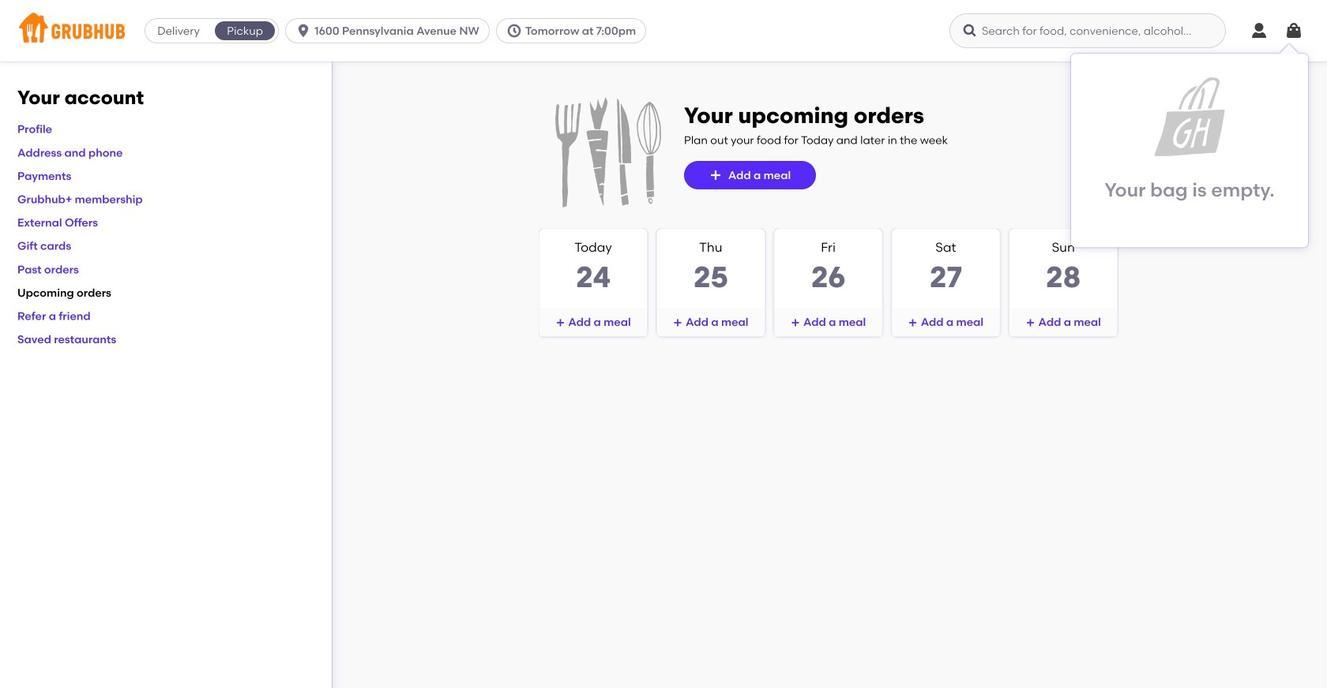 Task type: describe. For each thing, give the bounding box(es) containing it.
3 svg image from the left
[[1026, 319, 1035, 328]]

1 svg image from the left
[[791, 319, 800, 328]]

main navigation navigation
[[0, 0, 1327, 62]]



Task type: locate. For each thing, give the bounding box(es) containing it.
1 horizontal spatial svg image
[[908, 319, 918, 328]]

2 horizontal spatial svg image
[[1026, 319, 1035, 328]]

0 horizontal spatial svg image
[[791, 319, 800, 328]]

svg image
[[1250, 21, 1269, 40], [1285, 21, 1303, 40], [296, 23, 311, 39], [506, 23, 522, 39], [962, 23, 978, 39], [709, 169, 722, 182], [556, 319, 565, 328], [673, 319, 683, 328]]

svg image
[[791, 319, 800, 328], [908, 319, 918, 328], [1026, 319, 1035, 328]]

Search for food, convenience, alcohol... search field
[[950, 13, 1226, 48]]

tooltip
[[1071, 44, 1308, 248]]

2 svg image from the left
[[908, 319, 918, 328]]



Task type: vqa. For each thing, say whether or not it's contained in the screenshot.
second reviews from the top of the page
no



